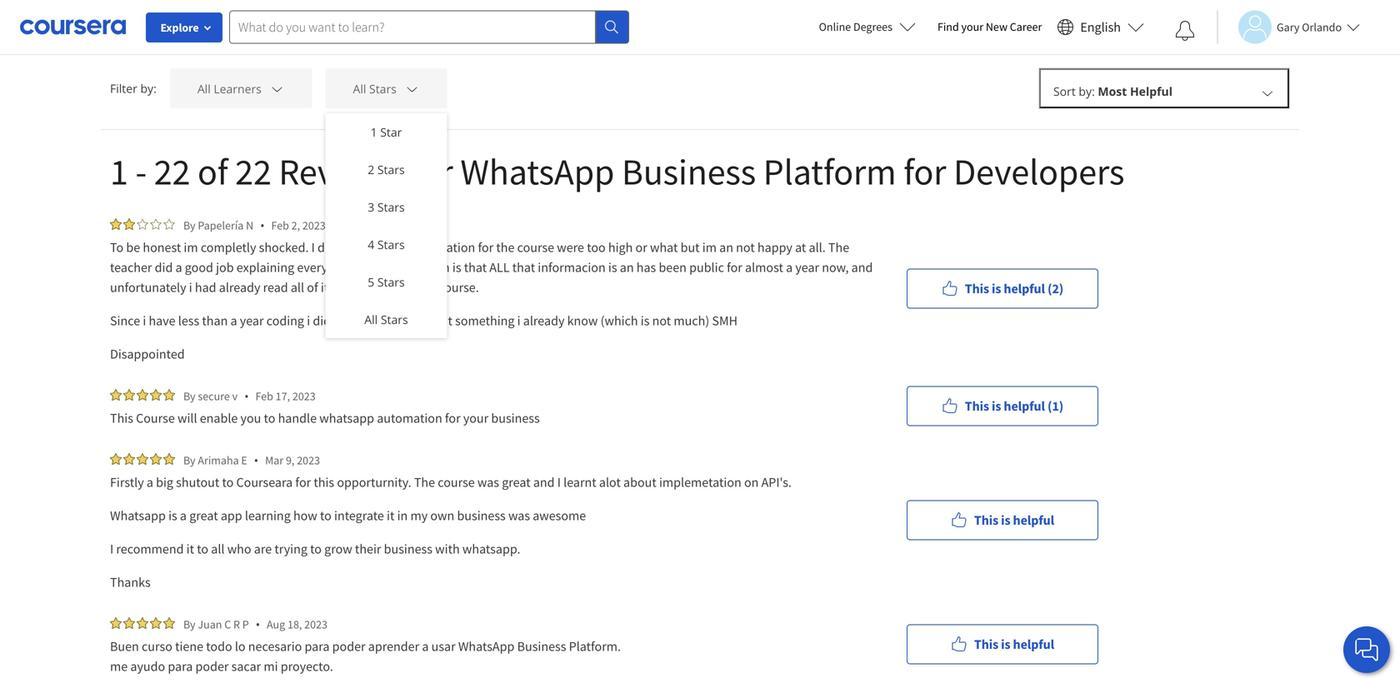 Task type: locate. For each thing, give the bounding box(es) containing it.
and inside 'to be honest im completly shocked. i dont know if my expectation for the course were too high or what but im an not happy at all. the teacher did a good job explaining everything but the problem is that all that informacion is an has been public for almost a year now, and unfortunately i had already read all of it before starting this course.'
[[852, 259, 873, 276]]

0 horizontal spatial already
[[219, 279, 260, 296]]

a right than
[[231, 313, 237, 329]]

stars inside menu item
[[378, 274, 405, 290]]

0 vertical spatial my
[[390, 239, 407, 256]]

by
[[183, 218, 196, 233], [183, 389, 196, 404], [183, 453, 196, 468], [183, 617, 196, 632]]

1 vertical spatial and
[[533, 474, 555, 491]]

be left taught
[[399, 313, 413, 329]]

big
[[156, 474, 173, 491]]

0 vertical spatial already
[[219, 279, 260, 296]]

chevron down image
[[270, 81, 285, 96], [1261, 85, 1276, 100]]

0 vertical spatial course
[[517, 239, 555, 256]]

1 horizontal spatial the
[[496, 239, 515, 256]]

to
[[385, 313, 397, 329], [264, 410, 275, 427], [222, 474, 234, 491], [320, 508, 332, 524], [197, 541, 208, 558], [310, 541, 322, 558]]

helpful inside button
[[1004, 398, 1045, 415]]

0 horizontal spatial year
[[240, 313, 264, 329]]

all stars inside menu item
[[365, 312, 408, 328]]

stars down starting
[[381, 312, 408, 328]]

2 this is helpful from the top
[[975, 637, 1055, 653]]

explaining
[[237, 259, 294, 276]]

5 inside button
[[151, 10, 157, 26]]

firstly a big shutout to courseara for this opporturnity. the course was great and i learnt alot about implemetation on api's.
[[110, 474, 792, 491]]

the up now,
[[829, 239, 850, 256]]

i
[[312, 239, 315, 256], [558, 474, 561, 491], [110, 541, 114, 558]]

orlando
[[1302, 20, 1342, 35]]

2 horizontal spatial all
[[291, 279, 304, 296]]

the up own
[[414, 474, 435, 491]]

lo
[[235, 639, 246, 655]]

1 vertical spatial all stars
[[365, 312, 408, 328]]

1 horizontal spatial star image
[[150, 218, 162, 230]]

necesario
[[248, 639, 302, 655]]

will
[[178, 410, 197, 427]]

filled star image
[[123, 218, 135, 230], [150, 389, 162, 401], [163, 389, 175, 401], [137, 454, 148, 465], [123, 618, 135, 629], [150, 618, 162, 629], [163, 618, 175, 629]]

feb
[[271, 218, 289, 233], [256, 389, 273, 404]]

but down 4 on the left top
[[360, 259, 379, 276]]

5 inside menu item
[[368, 274, 375, 290]]

find your new career link
[[930, 17, 1051, 38]]

course up own
[[438, 474, 475, 491]]

a down happy
[[786, 259, 793, 276]]

but up public
[[681, 239, 700, 256]]

now,
[[822, 259, 849, 276]]

None search field
[[229, 10, 629, 44]]

helpful inside button
[[1004, 281, 1045, 297]]

2 vertical spatial it
[[186, 541, 194, 558]]

this inside 'to be honest im completly shocked. i dont know if my expectation for the course were too high or what but im an not happy at all. the teacher did a good job explaining everything but the problem is that all that informacion is an has been public for almost a year now, and unfortunately i had already read all of it before starting this course.'
[[415, 279, 436, 296]]

i left the didnt
[[307, 313, 310, 329]]

year down at
[[796, 259, 820, 276]]

1 vertical spatial this is helpful button
[[907, 625, 1099, 665]]

1 vertical spatial course
[[438, 474, 475, 491]]

by inside by juan c r p • aug 18, 2023
[[183, 617, 196, 632]]

2023 inside by juan c r p • aug 18, 2023
[[304, 617, 328, 632]]

0 horizontal spatial 1
[[110, 148, 128, 195]]

3 by from the top
[[183, 453, 196, 468]]

para up proyecto.
[[305, 639, 330, 655]]

my inside 'to be honest im completly shocked. i dont know if my expectation for the course were too high or what but im an not happy at all. the teacher did a good job explaining everything but the problem is that all that informacion is an has been public for almost a year now, and unfortunately i had already read all of it before starting this course.'
[[390, 239, 407, 256]]

helpful
[[1004, 281, 1045, 297], [1004, 398, 1045, 415], [1013, 512, 1055, 529], [1013, 637, 1055, 653]]

business up what
[[622, 148, 756, 195]]

1 vertical spatial business
[[457, 508, 506, 524]]

this is helpful button for 9,
[[907, 501, 1099, 541]]

or
[[636, 239, 648, 256]]

1 horizontal spatial the
[[829, 239, 850, 256]]

all up 1 star menu item
[[353, 81, 366, 97]]

had
[[195, 279, 216, 296]]

1 vertical spatial great
[[189, 508, 218, 524]]

all
[[353, 81, 366, 97], [365, 312, 378, 328]]

papelería
[[198, 218, 244, 233]]

0 vertical spatial this
[[415, 279, 436, 296]]

1 vertical spatial not
[[652, 313, 671, 329]]

1 vertical spatial 1
[[110, 148, 128, 195]]

filled star image
[[110, 218, 122, 230], [110, 389, 122, 401], [123, 389, 135, 401], [137, 389, 148, 401], [110, 454, 122, 465], [123, 454, 135, 465], [150, 454, 162, 465], [163, 454, 175, 465], [110, 618, 122, 629], [137, 618, 148, 629]]

it right recommend
[[186, 541, 194, 558]]

0 vertical spatial para
[[305, 639, 330, 655]]

this inside button
[[965, 398, 990, 415]]

0 horizontal spatial im
[[184, 239, 198, 256]]

1 vertical spatial all
[[291, 279, 304, 296]]

whatsapp.
[[463, 541, 521, 558]]

0 horizontal spatial that
[[464, 259, 487, 276]]

poder down todo
[[196, 659, 229, 675]]

to right the you
[[264, 410, 275, 427]]

stars right 2
[[378, 162, 405, 178]]

• right p
[[256, 617, 260, 633]]

feb left 17,
[[256, 389, 273, 404]]

0 horizontal spatial know
[[347, 239, 377, 256]]

much)
[[674, 313, 710, 329]]

your right automation
[[463, 410, 489, 427]]

by for 2,
[[183, 218, 196, 233]]

1 horizontal spatial was
[[509, 508, 530, 524]]

i up thanks on the bottom left of page
[[110, 541, 114, 558]]

was left the awesome
[[509, 508, 530, 524]]

that
[[464, 259, 487, 276], [513, 259, 535, 276]]

by for 9,
[[183, 453, 196, 468]]

1 this is helpful button from the top
[[907, 501, 1099, 541]]

helpful for 2,
[[1004, 281, 1045, 297]]

1 vertical spatial all
[[365, 312, 378, 328]]

stars for 3 stars menu item
[[378, 199, 405, 215]]

this
[[965, 281, 990, 297], [965, 398, 990, 415], [110, 410, 133, 427], [975, 512, 999, 529], [975, 637, 999, 653]]

1 for 1 star
[[371, 124, 377, 140]]

already down job
[[219, 279, 260, 296]]

0 horizontal spatial the
[[414, 474, 435, 491]]

enable
[[200, 410, 238, 427]]

whatsapp right usar
[[458, 639, 515, 655]]

learnt
[[564, 474, 597, 491]]

did
[[155, 259, 173, 276]]

that right 'all'
[[513, 259, 535, 276]]

2 vertical spatial business
[[384, 541, 433, 558]]

good
[[185, 259, 213, 276]]

this down problem
[[415, 279, 436, 296]]

1 horizontal spatial course
[[517, 239, 555, 256]]

0 vertical spatial be
[[126, 239, 140, 256]]

2023 right 17,
[[293, 389, 316, 404]]

by inside the by arimaha e • mar 9, 2023
[[183, 453, 196, 468]]

me
[[110, 659, 128, 675]]

not up almost
[[736, 239, 755, 256]]

0 vertical spatial the
[[496, 239, 515, 256]]

it inside 'to be honest im completly shocked. i dont know if my expectation for the course were too high or what but im an not happy at all. the teacher did a good job explaining everything but the problem is that all that informacion is an has been public for almost a year now, and unfortunately i had already read all of it before starting this course.'
[[321, 279, 329, 296]]

not left much)
[[652, 313, 671, 329]]

feb inside by secure v • feb 17, 2023
[[256, 389, 273, 404]]

0 vertical spatial business
[[491, 410, 540, 427]]

thanks
[[110, 574, 151, 591]]

0 horizontal spatial the
[[381, 259, 400, 276]]

by:
[[140, 80, 157, 96]]

know left if
[[347, 239, 377, 256]]

buen
[[110, 639, 139, 655]]

stars right 3
[[378, 199, 405, 215]]

0 horizontal spatial your
[[463, 410, 489, 427]]

all stars down starting
[[365, 312, 408, 328]]

4 by from the top
[[183, 617, 196, 632]]

5 left star
[[151, 10, 157, 26]]

was up whatsapp.
[[478, 474, 499, 491]]

0 horizontal spatial business
[[517, 639, 566, 655]]

1 22 from the left
[[154, 148, 190, 195]]

the up 'all'
[[496, 239, 515, 256]]

1 by from the top
[[183, 218, 196, 233]]

if
[[380, 239, 387, 256]]

0 vertical spatial year
[[796, 259, 820, 276]]

whatsapp up were
[[461, 148, 615, 195]]

great left app
[[189, 508, 218, 524]]

all down starting
[[365, 312, 378, 328]]

1 star menu item
[[326, 113, 447, 151]]

have
[[149, 313, 176, 329]]

0 vertical spatial this is helpful
[[975, 512, 1055, 529]]

22 right -
[[154, 148, 190, 195]]

1 vertical spatial i
[[558, 474, 561, 491]]

0 vertical spatial all
[[133, 10, 147, 26]]

2023 right 2,
[[303, 218, 326, 233]]

an left the has
[[620, 259, 634, 276]]

1 vertical spatial year
[[240, 313, 264, 329]]

0 vertical spatial it
[[321, 279, 329, 296]]

this is helpful for 9,
[[975, 512, 1055, 529]]

what
[[650, 239, 678, 256]]

all right read
[[291, 279, 304, 296]]

1 vertical spatial business
[[517, 639, 566, 655]]

0 vertical spatial know
[[347, 239, 377, 256]]

1 this is helpful from the top
[[975, 512, 1055, 529]]

all inside 'to be honest im completly shocked. i dont know if my expectation for the course were too high or what but im an not happy at all. the teacher did a good job explaining everything but the problem is that all that informacion is an has been public for almost a year now, and unfortunately i had already read all of it before starting this course.'
[[291, 279, 304, 296]]

0 vertical spatial all stars
[[353, 81, 397, 97]]

stars inside dropdown button
[[369, 81, 397, 97]]

1 vertical spatial this
[[314, 474, 334, 491]]

0 vertical spatial the
[[829, 239, 850, 256]]

1 horizontal spatial 22
[[235, 148, 272, 195]]

since i have less than a year coding i didnt expect to be taught something i already know (which is not much) smh
[[110, 313, 738, 329]]

coding
[[267, 313, 304, 329]]

1 left -
[[110, 148, 128, 195]]

1 vertical spatial my
[[411, 508, 428, 524]]

1 horizontal spatial chevron down image
[[1261, 85, 1276, 100]]

be inside 'to be honest im completly shocked. i dont know if my expectation for the course were too high or what but im an not happy at all. the teacher did a good job explaining everything but the problem is that all that informacion is an has been public for almost a year now, and unfortunately i had already read all of it before starting this course.'
[[126, 239, 140, 256]]

para
[[305, 639, 330, 655], [168, 659, 193, 675]]

0 vertical spatial this is helpful button
[[907, 501, 1099, 541]]

22 up by papelería n • feb 2, 2023
[[235, 148, 272, 195]]

5 right before in the left top of the page
[[368, 274, 375, 290]]

by secure v • feb 17, 2023
[[183, 389, 316, 404]]

by left papelería
[[183, 218, 196, 233]]

1 horizontal spatial i
[[312, 239, 315, 256]]

1 vertical spatial an
[[620, 259, 634, 276]]

be right to
[[126, 239, 140, 256]]

year left coding
[[240, 313, 264, 329]]

1 horizontal spatial your
[[962, 19, 984, 34]]

coursera image
[[20, 14, 126, 40]]

by for 17,
[[183, 389, 196, 404]]

1 vertical spatial whatsapp
[[458, 639, 515, 655]]

for
[[411, 148, 453, 195], [904, 148, 947, 195], [478, 239, 494, 256], [727, 259, 743, 276], [445, 410, 461, 427], [296, 474, 311, 491]]

5 stars menu item
[[326, 263, 447, 301]]

by inside by secure v • feb 17, 2023
[[183, 389, 196, 404]]

problem
[[402, 259, 450, 276]]

0 vertical spatial 1
[[371, 124, 377, 140]]

2023 right the 18,
[[304, 617, 328, 632]]

of up papelería
[[198, 148, 228, 195]]

1 horizontal spatial 1
[[371, 124, 377, 140]]

great left learnt
[[502, 474, 531, 491]]

0 horizontal spatial course
[[438, 474, 475, 491]]

• right v on the left bottom of page
[[244, 389, 249, 404]]

1 left star on the left of page
[[371, 124, 377, 140]]

all stars left chevron down image
[[353, 81, 397, 97]]

i left have on the top
[[143, 313, 146, 329]]

0 vertical spatial was
[[478, 474, 499, 491]]

feb left 2,
[[271, 218, 289, 233]]

course
[[517, 239, 555, 256], [438, 474, 475, 491]]

1 vertical spatial 5
[[368, 274, 375, 290]]

happy
[[758, 239, 793, 256]]

0 horizontal spatial be
[[126, 239, 140, 256]]

your
[[962, 19, 984, 34], [463, 410, 489, 427]]

1 horizontal spatial all
[[211, 541, 225, 558]]

this for (2)
[[965, 281, 990, 297]]

2 horizontal spatial star image
[[163, 218, 175, 230]]

2023
[[303, 218, 326, 233], [293, 389, 316, 404], [297, 453, 320, 468], [304, 617, 328, 632]]

0 horizontal spatial 5
[[151, 10, 157, 26]]

reviews
[[279, 148, 403, 195]]

2023 inside by secure v • feb 17, 2023
[[293, 389, 316, 404]]

p
[[242, 617, 249, 632]]

17,
[[276, 389, 290, 404]]

all right see
[[133, 10, 147, 26]]

2023 inside the by arimaha e • mar 9, 2023
[[297, 453, 320, 468]]

1 star image from the left
[[137, 218, 148, 230]]

2 that from the left
[[513, 259, 535, 276]]

this up how
[[314, 474, 334, 491]]

0 vertical spatial all
[[353, 81, 366, 97]]

and right now,
[[852, 259, 873, 276]]

0 vertical spatial poder
[[332, 639, 366, 655]]

firstly
[[110, 474, 144, 491]]

i left learnt
[[558, 474, 561, 491]]

know left (which
[[567, 313, 598, 329]]

the inside 'to be honest im completly shocked. i dont know if my expectation for the course were too high or what but im an not happy at all. the teacher did a good job explaining everything but the problem is that all that informacion is an has been public for almost a year now, and unfortunately i had already read all of it before starting this course.'
[[829, 239, 850, 256]]

that left 'all'
[[464, 259, 487, 276]]

feb for this is helpful (2)
[[271, 218, 289, 233]]

an up public
[[720, 239, 734, 256]]

1 vertical spatial para
[[168, 659, 193, 675]]

para down the tiene
[[168, 659, 193, 675]]

2 this is helpful button from the top
[[907, 625, 1099, 665]]

5 stars
[[368, 274, 405, 290]]

0 vertical spatial feb
[[271, 218, 289, 233]]

1 horizontal spatial not
[[736, 239, 755, 256]]

business
[[491, 410, 540, 427], [457, 508, 506, 524], [384, 541, 433, 558]]

1 vertical spatial of
[[307, 279, 318, 296]]

i left 'had' at left
[[189, 279, 192, 296]]

about
[[624, 474, 657, 491]]

0 horizontal spatial poder
[[196, 659, 229, 675]]

2023 for this is helpful (2)
[[303, 218, 326, 233]]

career
[[1010, 19, 1042, 34]]

1 horizontal spatial my
[[411, 508, 428, 524]]

1 horizontal spatial business
[[622, 148, 756, 195]]

stars inside menu item
[[378, 162, 405, 178]]

1 horizontal spatial know
[[567, 313, 598, 329]]

1 horizontal spatial it
[[321, 279, 329, 296]]

star
[[380, 124, 402, 140]]

this is helpful button
[[907, 501, 1099, 541], [907, 625, 1099, 665]]

stars left chevron down image
[[369, 81, 397, 97]]

•
[[260, 218, 265, 233], [244, 389, 249, 404], [254, 453, 259, 469], [256, 617, 260, 633]]

course left were
[[517, 239, 555, 256]]

by papelería n • feb 2, 2023
[[183, 218, 326, 233]]

1 inside menu item
[[371, 124, 377, 140]]

i inside 'to be honest im completly shocked. i dont know if my expectation for the course were too high or what but im an not happy at all. the teacher did a good job explaining everything but the problem is that all that informacion is an has been public for almost a year now, and unfortunately i had already read all of it before starting this course.'
[[189, 279, 192, 296]]

this for (1)
[[965, 398, 990, 415]]

this for enable
[[110, 410, 133, 427]]

18,
[[288, 617, 302, 632]]

by up "shutout"
[[183, 453, 196, 468]]

this is helpful for •
[[975, 637, 1055, 653]]

by inside by papelería n • feb 2, 2023
[[183, 218, 196, 233]]

2023 right 9,
[[297, 453, 320, 468]]

• right the e
[[254, 453, 259, 469]]

helpful for 9,
[[1013, 512, 1055, 529]]

already right something on the left of page
[[523, 313, 565, 329]]

(1)
[[1048, 398, 1064, 415]]

all stars
[[353, 81, 397, 97], [365, 312, 408, 328]]

• right n
[[260, 218, 265, 233]]

stars down if
[[378, 274, 405, 290]]

by up will
[[183, 389, 196, 404]]

stars right 4 on the left top
[[378, 237, 405, 253]]

22
[[154, 148, 190, 195], [235, 148, 272, 195]]

im up good
[[184, 239, 198, 256]]

my right "in"
[[411, 508, 428, 524]]

0 horizontal spatial all
[[133, 10, 147, 26]]

this course will enable you to handle whatsapp automation for your business
[[110, 410, 540, 427]]

0 horizontal spatial my
[[390, 239, 407, 256]]

of down 'everything' at the top left of page
[[307, 279, 318, 296]]

and
[[852, 259, 873, 276], [533, 474, 555, 491]]

0 vertical spatial of
[[198, 148, 228, 195]]

you
[[241, 410, 261, 427]]

0 horizontal spatial para
[[168, 659, 193, 675]]

0 vertical spatial not
[[736, 239, 755, 256]]

star image
[[137, 218, 148, 230], [150, 218, 162, 230], [163, 218, 175, 230]]

my right if
[[390, 239, 407, 256]]

shocked.
[[259, 239, 309, 256]]

by left juan
[[183, 617, 196, 632]]

poder left the aprender
[[332, 639, 366, 655]]

it left "in"
[[387, 508, 395, 524]]

0 horizontal spatial an
[[620, 259, 634, 276]]

0 horizontal spatial 22
[[154, 148, 190, 195]]

feb inside by papelería n • feb 2, 2023
[[271, 218, 289, 233]]

1 horizontal spatial of
[[307, 279, 318, 296]]

2023 inside by papelería n • feb 2, 2023
[[303, 218, 326, 233]]

my
[[390, 239, 407, 256], [411, 508, 428, 524]]

1
[[371, 124, 377, 140], [110, 148, 128, 195]]

this inside button
[[965, 281, 990, 297]]

not inside 'to be honest im completly shocked. i dont know if my expectation for the course were too high or what but im an not happy at all. the teacher did a good job explaining everything but the problem is that all that informacion is an has been public for almost a year now, and unfortunately i had already read all of it before starting this course.'
[[736, 239, 755, 256]]

and left learnt
[[533, 474, 555, 491]]

was
[[478, 474, 499, 491], [509, 508, 530, 524]]

courseara
[[236, 474, 293, 491]]

all left "who"
[[211, 541, 225, 558]]

0 horizontal spatial chevron down image
[[270, 81, 285, 96]]

business left platform.
[[517, 639, 566, 655]]

already
[[219, 279, 260, 296], [523, 313, 565, 329]]

0 horizontal spatial it
[[186, 541, 194, 558]]

your right find
[[962, 19, 984, 34]]

it down 'everything' at the top left of page
[[321, 279, 329, 296]]

filter by:
[[110, 80, 157, 96]]

im up public
[[703, 239, 717, 256]]

0 horizontal spatial star image
[[137, 218, 148, 230]]

the up starting
[[381, 259, 400, 276]]

this is helpful (2)
[[965, 281, 1064, 297]]

0 horizontal spatial and
[[533, 474, 555, 491]]

year
[[796, 259, 820, 276], [240, 313, 264, 329]]

but
[[681, 239, 700, 256], [360, 259, 379, 276]]

0 vertical spatial but
[[681, 239, 700, 256]]

to right how
[[320, 508, 332, 524]]

stars for 4 stars menu item at the top left of page
[[378, 237, 405, 253]]

i left dont
[[312, 239, 315, 256]]

2 by from the top
[[183, 389, 196, 404]]

0 horizontal spatial but
[[360, 259, 379, 276]]

menu
[[326, 113, 447, 338]]

course
[[136, 410, 175, 427]]

im
[[184, 239, 198, 256], [703, 239, 717, 256]]

0 horizontal spatial not
[[652, 313, 671, 329]]



Task type: describe. For each thing, give the bounding box(es) containing it.
on
[[744, 474, 759, 491]]

explore
[[160, 20, 199, 35]]

reviews
[[186, 10, 232, 26]]

platform.
[[569, 639, 621, 655]]

0 horizontal spatial of
[[198, 148, 228, 195]]

job
[[216, 259, 234, 276]]

find
[[938, 19, 959, 34]]

secure
[[198, 389, 230, 404]]

aug
[[267, 617, 285, 632]]

all inside all stars dropdown button
[[353, 81, 366, 97]]

chat with us image
[[1354, 637, 1381, 664]]

2023 for this is helpful
[[297, 453, 320, 468]]

e
[[241, 453, 247, 468]]

disappointed
[[110, 346, 185, 363]]

2
[[368, 162, 375, 178]]

2 22 from the left
[[235, 148, 272, 195]]

unfortunately
[[110, 279, 186, 296]]

all stars inside dropdown button
[[353, 81, 397, 97]]

a inside buen curso tiene todo lo necesario para poder aprender a usar whatsapp business platform. me ayudo para poder sacar mi proyecto.
[[422, 639, 429, 655]]

who
[[227, 541, 251, 558]]

are
[[254, 541, 272, 558]]

2023 for this is helpful (1)
[[293, 389, 316, 404]]

2 vertical spatial i
[[110, 541, 114, 558]]

all
[[490, 259, 510, 276]]

has
[[637, 259, 656, 276]]

integrate
[[334, 508, 384, 524]]

4
[[368, 237, 375, 253]]

to down arimaha
[[222, 474, 234, 491]]

been
[[659, 259, 687, 276]]

expect
[[345, 313, 382, 329]]

already inside 'to be honest im completly shocked. i dont know if my expectation for the course were too high or what but im an not happy at all. the teacher did a good job explaining everything but the problem is that all that informacion is an has been public for almost a year now, and unfortunately i had already read all of it before starting this course.'
[[219, 279, 260, 296]]

this is helpful (1) button
[[907, 386, 1099, 426]]

trying
[[275, 541, 308, 558]]

mar
[[265, 453, 284, 468]]

i right something on the left of page
[[517, 313, 521, 329]]

1 horizontal spatial para
[[305, 639, 330, 655]]

didnt
[[313, 313, 343, 329]]

this is helpful (2) button
[[907, 269, 1099, 309]]

with
[[435, 541, 460, 558]]

r
[[233, 617, 240, 632]]

public
[[690, 259, 724, 276]]

expectation
[[410, 239, 475, 256]]

2 vertical spatial all
[[211, 541, 225, 558]]

this is helpful (1)
[[965, 398, 1064, 415]]

less
[[178, 313, 199, 329]]

to right the expect
[[385, 313, 397, 329]]

1 vertical spatial already
[[523, 313, 565, 329]]

business for i recommend it to all who are trying to grow their business with whatsapp.
[[384, 541, 433, 558]]

by arimaha e • mar 9, 2023
[[183, 453, 320, 469]]

0 horizontal spatial great
[[189, 508, 218, 524]]

whatsapp inside buen curso tiene todo lo necesario para poder aprender a usar whatsapp business platform. me ayudo para poder sacar mi proyecto.
[[458, 639, 515, 655]]

3 stars
[[368, 199, 405, 215]]

• for this is helpful (1)
[[244, 389, 249, 404]]

all stars menu item
[[326, 301, 447, 338]]

since
[[110, 313, 140, 329]]

all inside all stars menu item
[[365, 312, 378, 328]]

handle
[[278, 410, 317, 427]]

1 horizontal spatial great
[[502, 474, 531, 491]]

year inside 'to be honest im completly shocked. i dont know if my expectation for the course were too high or what but im an not happy at all. the teacher did a good job explaining everything but the problem is that all that informacion is an has been public for almost a year now, and unfortunately i had already read all of it before starting this course.'
[[796, 259, 820, 276]]

of inside 'to be honest im completly shocked. i dont know if my expectation for the course were too high or what but im an not happy at all. the teacher did a good job explaining everything but the problem is that all that informacion is an has been public for almost a year now, and unfortunately i had already read all of it before starting this course.'
[[307, 279, 318, 296]]

• for this is helpful (2)
[[260, 218, 265, 233]]

helpful for •
[[1013, 637, 1055, 653]]

0 vertical spatial your
[[962, 19, 984, 34]]

this is helpful button for •
[[907, 625, 1099, 665]]

a left big
[[147, 474, 153, 491]]

english button
[[1051, 0, 1151, 54]]

c
[[224, 617, 231, 632]]

gary orlando button
[[1217, 10, 1361, 44]]

1 vertical spatial your
[[463, 410, 489, 427]]

4 stars menu item
[[326, 226, 447, 263]]

1 vertical spatial poder
[[196, 659, 229, 675]]

implemetation
[[659, 474, 742, 491]]

helpful for 17,
[[1004, 398, 1045, 415]]

todo
[[206, 639, 232, 655]]

(2)
[[1048, 281, 1064, 297]]

course inside 'to be honest im completly shocked. i dont know if my expectation for the course were too high or what but im an not happy at all. the teacher did a good job explaining everything but the problem is that all that informacion is an has been public for almost a year now, and unfortunately i had already read all of it before starting this course.'
[[517, 239, 555, 256]]

3
[[368, 199, 375, 215]]

i inside 'to be honest im completly shocked. i dont know if my expectation for the course were too high or what but im an not happy at all. the teacher did a good job explaining everything but the problem is that all that informacion is an has been public for almost a year now, and unfortunately i had already read all of it before starting this course.'
[[312, 239, 315, 256]]

• for this is helpful
[[254, 453, 259, 469]]

english
[[1081, 19, 1121, 35]]

4 stars
[[368, 237, 405, 253]]

feb for this is helpful (1)
[[256, 389, 273, 404]]

opporturnity.
[[337, 474, 412, 491]]

1 for 1 - 22 of 22 reviews for whatsapp business platform for developers
[[110, 148, 128, 195]]

-
[[135, 148, 147, 195]]

gary
[[1277, 20, 1300, 35]]

everything
[[297, 259, 357, 276]]

business inside buen curso tiene todo lo necesario para poder aprender a usar whatsapp business platform. me ayudo para poder sacar mi proyecto.
[[517, 639, 566, 655]]

recommend
[[116, 541, 184, 558]]

1 vertical spatial the
[[381, 259, 400, 276]]

know inside 'to be honest im completly shocked. i dont know if my expectation for the course were too high or what but im an not happy at all. the teacher did a good job explaining everything but the problem is that all that informacion is an has been public for almost a year now, and unfortunately i had already read all of it before starting this course.'
[[347, 239, 377, 256]]

filter
[[110, 80, 137, 96]]

to be honest im completly shocked. i dont know if my expectation for the course were too high or what but im an not happy at all. the teacher did a good job explaining everything but the problem is that all that informacion is an has been public for almost a year now, and unfortunately i had already read all of it before starting this course.
[[110, 239, 876, 296]]

a down "shutout"
[[180, 508, 187, 524]]

1 horizontal spatial an
[[720, 239, 734, 256]]

than
[[202, 313, 228, 329]]

1 vertical spatial the
[[414, 474, 435, 491]]

find your new career
[[938, 19, 1042, 34]]

to left the grow
[[310, 541, 322, 558]]

0 horizontal spatial this
[[314, 474, 334, 491]]

0 vertical spatial business
[[622, 148, 756, 195]]

developers
[[954, 148, 1125, 195]]

by for •
[[183, 617, 196, 632]]

in
[[397, 508, 408, 524]]

2 stars
[[368, 162, 405, 178]]

v
[[232, 389, 238, 404]]

stars for all stars menu item
[[381, 312, 408, 328]]

2 stars menu item
[[326, 151, 447, 188]]

1 vertical spatial be
[[399, 313, 413, 329]]

menu containing 1 star
[[326, 113, 447, 338]]

0 vertical spatial whatsapp
[[461, 148, 615, 195]]

1 im from the left
[[184, 239, 198, 256]]

tiene
[[175, 639, 203, 655]]

new
[[986, 19, 1008, 34]]

were
[[557, 239, 584, 256]]

1 - 22 of 22 reviews for whatsapp business platform for developers
[[110, 148, 1125, 195]]

whatsapp is a great app learning how to integrate it in my own business was awesome
[[110, 508, 586, 524]]

1 star
[[371, 124, 402, 140]]

all.
[[809, 239, 826, 256]]

stars for 5 stars menu item
[[378, 274, 405, 290]]

1 vertical spatial was
[[509, 508, 530, 524]]

2 star image from the left
[[150, 218, 162, 230]]

proyecto.
[[281, 659, 333, 675]]

9,
[[286, 453, 295, 468]]

arimaha
[[198, 453, 239, 468]]

What do you want to learn? text field
[[229, 10, 596, 44]]

grow
[[324, 541, 352, 558]]

show notifications image
[[1176, 21, 1196, 41]]

online
[[819, 19, 851, 34]]

1 vertical spatial but
[[360, 259, 379, 276]]

3 stars menu item
[[326, 188, 447, 226]]

api's.
[[762, 474, 792, 491]]

all inside see all 5 star reviews button
[[133, 10, 147, 26]]

stars for the 2 stars menu item
[[378, 162, 405, 178]]

degrees
[[854, 19, 893, 34]]

a right did
[[176, 259, 182, 276]]

juan
[[198, 617, 222, 632]]

2 im from the left
[[703, 239, 717, 256]]

to left "who"
[[197, 541, 208, 558]]

chevron down image
[[405, 81, 420, 96]]

2 horizontal spatial it
[[387, 508, 395, 524]]

1 horizontal spatial poder
[[332, 639, 366, 655]]

(which
[[601, 313, 638, 329]]

2,
[[292, 218, 300, 233]]

high
[[609, 239, 633, 256]]

online degrees
[[819, 19, 893, 34]]

learning
[[245, 508, 291, 524]]

before
[[331, 279, 367, 296]]

i recommend it to all who are trying to grow their business with whatsapp.
[[110, 541, 521, 558]]

dont
[[318, 239, 344, 256]]

3 star image from the left
[[163, 218, 175, 230]]

alot
[[599, 474, 621, 491]]

see
[[110, 10, 130, 26]]

0 horizontal spatial was
[[478, 474, 499, 491]]

business for this course will enable you to handle whatsapp automation for your business
[[491, 410, 540, 427]]

1 that from the left
[[464, 259, 487, 276]]

is inside button
[[992, 398, 1002, 415]]

1 horizontal spatial but
[[681, 239, 700, 256]]



Task type: vqa. For each thing, say whether or not it's contained in the screenshot.
BEHAVIORAL
no



